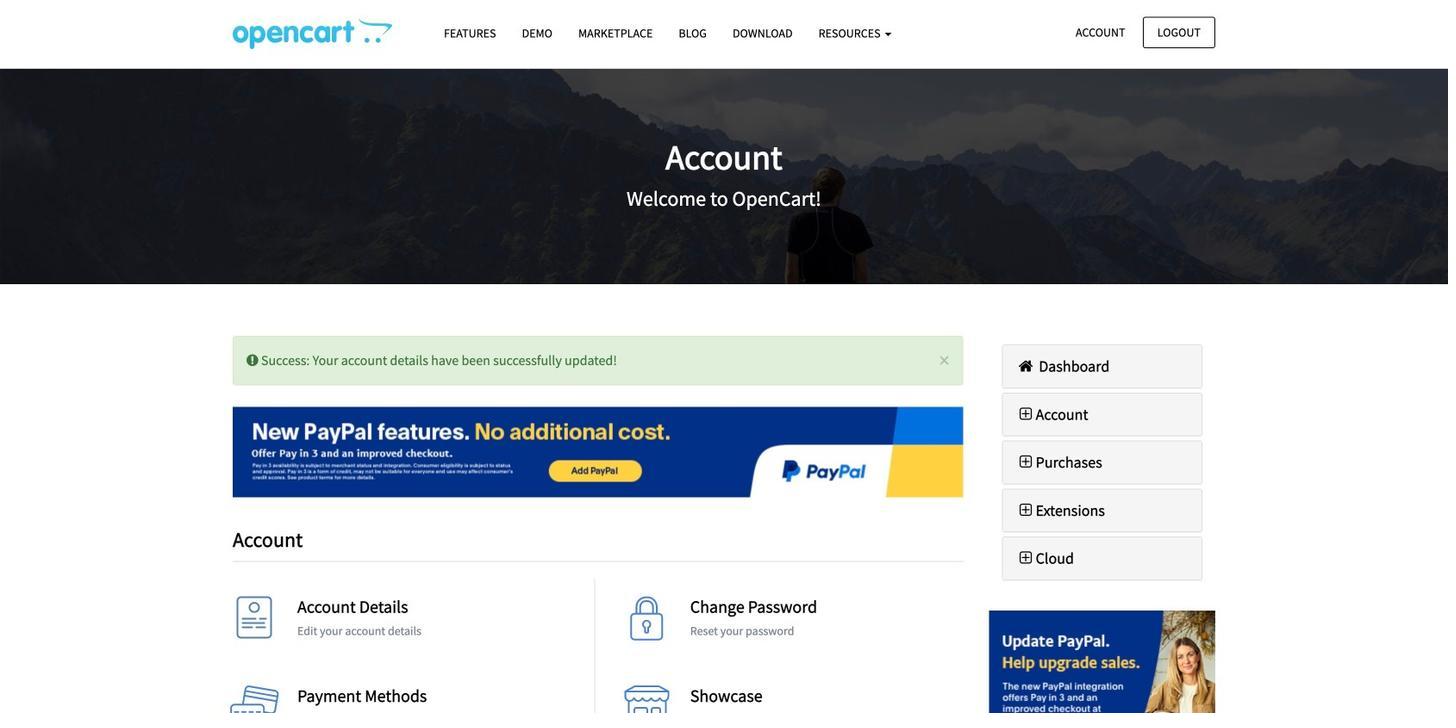 Task type: locate. For each thing, give the bounding box(es) containing it.
0 vertical spatial plus square o image
[[1016, 407, 1036, 422]]

3 plus square o image from the top
[[1016, 551, 1036, 566]]

0 horizontal spatial paypal image
[[233, 407, 963, 498]]

2 vertical spatial plus square o image
[[1016, 551, 1036, 566]]

plus square o image
[[1016, 455, 1036, 470]]

paypal image
[[233, 407, 963, 498], [989, 611, 1215, 714]]

0 vertical spatial paypal image
[[233, 407, 963, 498]]

1 vertical spatial plus square o image
[[1016, 503, 1036, 518]]

change password image
[[621, 597, 673, 648]]

plus square o image
[[1016, 407, 1036, 422], [1016, 503, 1036, 518], [1016, 551, 1036, 566]]

showcase image
[[621, 686, 673, 714]]

opencart - your account image
[[233, 18, 392, 49]]

2 plus square o image from the top
[[1016, 503, 1036, 518]]

1 horizontal spatial paypal image
[[989, 611, 1215, 714]]



Task type: vqa. For each thing, say whether or not it's contained in the screenshot.
OpenCart - Open Source Shopping Cart Solution Image
no



Task type: describe. For each thing, give the bounding box(es) containing it.
1 plus square o image from the top
[[1016, 407, 1036, 422]]

home image
[[1016, 359, 1036, 374]]

1 vertical spatial paypal image
[[989, 611, 1215, 714]]

account image
[[228, 597, 280, 648]]

exclamation circle image
[[247, 354, 258, 368]]

payment methods image
[[228, 686, 280, 714]]



